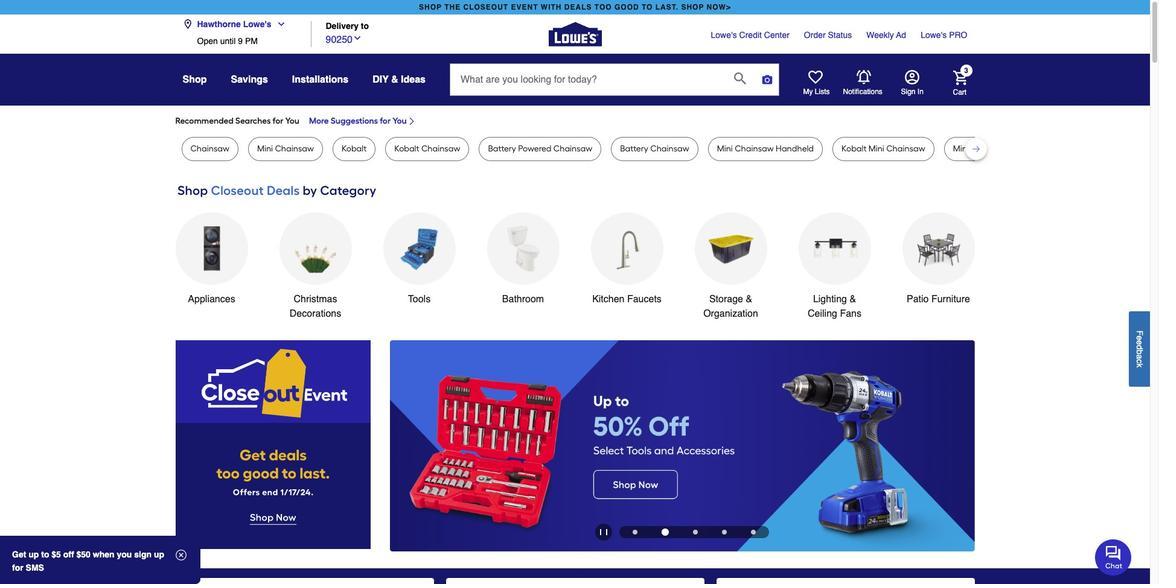 Task type: vqa. For each thing, say whether or not it's contained in the screenshot.
topmost the a
no



Task type: describe. For each thing, give the bounding box(es) containing it.
diy
[[373, 74, 389, 85]]

for for searches
[[273, 116, 283, 126]]

mini for mini chainsaw
[[257, 144, 273, 154]]

storage & organization
[[703, 294, 758, 320]]

my
[[803, 88, 813, 96]]

order status
[[804, 30, 852, 40]]

up to 50 percent off select tools and accessories. image
[[390, 341, 975, 552]]

weekly
[[867, 30, 894, 40]]

lists
[[815, 88, 830, 96]]

kitchen faucets
[[592, 294, 662, 305]]

sign
[[134, 550, 152, 560]]

scroll to item #1 element
[[621, 530, 650, 535]]

Search Query text field
[[450, 64, 724, 95]]

cart
[[953, 88, 967, 96]]

handheld
[[776, 144, 814, 154]]

lowe's home improvement notification center image
[[856, 70, 871, 84]]

battery chainsaw
[[620, 144, 689, 154]]

when
[[93, 550, 114, 560]]

you
[[117, 550, 132, 560]]

with
[[541, 3, 562, 11]]

sign
[[901, 88, 916, 96]]

deals
[[564, 3, 592, 11]]

diy & ideas button
[[373, 69, 426, 91]]

lowe's inside hawthorne lowe's 'button'
[[243, 19, 271, 29]]

kitchen
[[592, 294, 625, 305]]

storage & organization link
[[695, 213, 767, 321]]

$5
[[52, 550, 61, 560]]

shop the closeout event with deals too good to last. shop now> link
[[417, 0, 734, 14]]

lowe's home improvement account image
[[905, 70, 919, 85]]

open
[[197, 36, 218, 46]]

decorations
[[290, 309, 341, 320]]

mini chainsaw
[[257, 144, 314, 154]]

1 shop from the left
[[419, 3, 442, 11]]

c
[[1135, 359, 1145, 363]]

credit
[[739, 30, 762, 40]]

suggestions
[[331, 116, 378, 126]]

lowe's pro link
[[921, 29, 968, 41]]

shop
[[183, 74, 207, 85]]

installations button
[[292, 69, 349, 91]]

tools image
[[395, 225, 443, 273]]

scroll to item #3 element
[[681, 530, 710, 535]]

open until 9 pm
[[197, 36, 258, 46]]

& for storage
[[746, 294, 752, 305]]

ad
[[896, 30, 906, 40]]

more suggestions for you link
[[309, 115, 416, 127]]

battery for battery chainsaw
[[620, 144, 648, 154]]

get
[[12, 550, 26, 560]]

off
[[63, 550, 74, 560]]

mini chain saw
[[953, 144, 1013, 154]]

get up to $5 off $50 when you sign up for sms
[[12, 550, 164, 573]]

b
[[1135, 350, 1145, 354]]

1 chainsaw from the left
[[190, 144, 229, 154]]

d
[[1135, 345, 1145, 350]]

mini for mini chain saw
[[953, 144, 969, 154]]

christmas
[[294, 294, 337, 305]]

mini chainsaw handheld
[[717, 144, 814, 154]]

closeout
[[463, 3, 508, 11]]

lighting & ceiling fans image
[[811, 225, 859, 273]]

weekly ad link
[[867, 29, 906, 41]]

3 chainsaw from the left
[[421, 144, 460, 154]]

shop the closeout event with deals too good to last. shop now>
[[419, 3, 731, 11]]

order
[[804, 30, 826, 40]]

saw
[[996, 144, 1013, 154]]

patio
[[907, 294, 929, 305]]

sign in
[[901, 88, 924, 96]]

0 horizontal spatial chevron down image
[[271, 19, 286, 29]]

more suggestions for you
[[309, 116, 407, 126]]

appliances link
[[175, 213, 248, 307]]

mini for mini chainsaw handheld
[[717, 144, 733, 154]]

& for lighting
[[850, 294, 856, 305]]

chain
[[971, 144, 994, 154]]

storage & organization image
[[707, 225, 755, 273]]

searches
[[235, 116, 271, 126]]

appliances image
[[187, 225, 236, 273]]

kitchen faucets image
[[603, 225, 651, 273]]

chat invite button image
[[1095, 539, 1132, 576]]

notifications
[[843, 87, 883, 96]]

the
[[444, 3, 461, 11]]

sms
[[26, 563, 44, 573]]

my lists link
[[803, 70, 830, 97]]

3 mini from the left
[[869, 144, 884, 154]]



Task type: locate. For each thing, give the bounding box(es) containing it.
faucets
[[627, 294, 662, 305]]

4 mini from the left
[[953, 144, 969, 154]]

ceiling
[[808, 309, 837, 320]]

you for recommended searches for you
[[285, 116, 299, 126]]

0 horizontal spatial lowe's
[[243, 19, 271, 29]]

kobalt
[[342, 144, 367, 154], [394, 144, 419, 154], [842, 144, 867, 154]]

lowe's credit center link
[[711, 29, 790, 41]]

& inside storage & organization
[[746, 294, 752, 305]]

savings
[[231, 74, 268, 85]]

recommended searches for you
[[175, 116, 299, 126]]

you inside more suggestions for you link
[[393, 116, 407, 126]]

a
[[1135, 354, 1145, 359]]

too
[[595, 3, 612, 11]]

lowe's left credit
[[711, 30, 737, 40]]

1 vertical spatial to
[[41, 550, 49, 560]]

for right searches at the left top
[[273, 116, 283, 126]]

camera image
[[761, 74, 773, 86]]

lowe's home improvement cart image
[[953, 70, 968, 85]]

1 horizontal spatial for
[[273, 116, 283, 126]]

2 shop from the left
[[681, 3, 704, 11]]

now>
[[707, 3, 731, 11]]

lowe's for lowe's pro
[[921, 30, 947, 40]]

pro
[[949, 30, 968, 40]]

tools link
[[383, 213, 456, 307]]

battery for battery powered chainsaw
[[488, 144, 516, 154]]

organization
[[703, 309, 758, 320]]

lowe's up pm
[[243, 19, 271, 29]]

hawthorne lowe's button
[[183, 12, 291, 36]]

2 e from the top
[[1135, 340, 1145, 345]]

for left the chevron right image
[[380, 116, 391, 126]]

1 horizontal spatial up
[[154, 550, 164, 560]]

to left $5
[[41, 550, 49, 560]]

1 horizontal spatial chevron down image
[[353, 33, 362, 43]]

1 mini from the left
[[257, 144, 273, 154]]

scroll to item #4 element
[[710, 530, 739, 535]]

patio furniture
[[907, 294, 970, 305]]

hawthorne lowe's
[[197, 19, 271, 29]]

lowe's home improvement lists image
[[808, 70, 823, 85]]

$50
[[76, 550, 91, 560]]

shop right last.
[[681, 3, 704, 11]]

kobalt for kobalt mini chainsaw
[[842, 144, 867, 154]]

& right storage
[[746, 294, 752, 305]]

order status link
[[804, 29, 852, 41]]

arrow left image
[[400, 446, 412, 458]]

e
[[1135, 336, 1145, 340], [1135, 340, 1145, 345]]

0 horizontal spatial battery
[[488, 144, 516, 154]]

lowe's pro
[[921, 30, 968, 40]]

christmas decorations
[[290, 294, 341, 320]]

tools
[[408, 294, 431, 305]]

kobalt down the chevron right image
[[394, 144, 419, 154]]

bathroom image
[[499, 225, 547, 273]]

in
[[918, 88, 924, 96]]

to right delivery
[[361, 21, 369, 31]]

kobalt for kobalt chainsaw
[[394, 144, 419, 154]]

kobalt for kobalt
[[342, 144, 367, 154]]

0 horizontal spatial up
[[29, 550, 39, 560]]

2 horizontal spatial for
[[380, 116, 391, 126]]

location image
[[183, 19, 192, 29]]

for inside more suggestions for you link
[[380, 116, 391, 126]]

weekly ad
[[867, 30, 906, 40]]

kitchen faucets link
[[591, 213, 663, 307]]

recommended searches for you heading
[[175, 115, 975, 127]]

chevron down image inside "90250" button
[[353, 33, 362, 43]]

3
[[964, 67, 968, 75]]

recommended
[[175, 116, 233, 126]]

delivery to
[[326, 21, 369, 31]]

1 up from the left
[[29, 550, 39, 560]]

battery powered chainsaw
[[488, 144, 592, 154]]

search image
[[734, 72, 746, 84]]

for
[[273, 116, 283, 126], [380, 116, 391, 126], [12, 563, 23, 573]]

to
[[642, 3, 653, 11]]

1 horizontal spatial kobalt
[[394, 144, 419, 154]]

for for suggestions
[[380, 116, 391, 126]]

battery
[[488, 144, 516, 154], [620, 144, 648, 154]]

powered
[[518, 144, 552, 154]]

chevron right image
[[407, 117, 416, 126]]

0 vertical spatial chevron down image
[[271, 19, 286, 29]]

k
[[1135, 363, 1145, 368]]

2 battery from the left
[[620, 144, 648, 154]]

0 horizontal spatial to
[[41, 550, 49, 560]]

2 horizontal spatial &
[[850, 294, 856, 305]]

90250
[[326, 34, 353, 45]]

bathroom link
[[487, 213, 559, 307]]

5 chainsaw from the left
[[650, 144, 689, 154]]

last.
[[656, 3, 679, 11]]

kobalt mini chainsaw
[[842, 144, 925, 154]]

lowe's home improvement logo image
[[549, 8, 602, 61]]

for down get
[[12, 563, 23, 573]]

4 chainsaw from the left
[[554, 144, 592, 154]]

0 horizontal spatial &
[[391, 74, 398, 85]]

up up sms
[[29, 550, 39, 560]]

lowe's for lowe's credit center
[[711, 30, 737, 40]]

f e e d b a c k button
[[1129, 311, 1150, 387]]

1 horizontal spatial &
[[746, 294, 752, 305]]

0 horizontal spatial kobalt
[[342, 144, 367, 154]]

0 horizontal spatial for
[[12, 563, 23, 573]]

e up b at the bottom of the page
[[1135, 340, 1145, 345]]

closeout event. get deals too good to last. offers end 1/17/24. image
[[175, 341, 370, 552]]

scroll to item #2 element
[[650, 529, 681, 536]]

pm
[[245, 36, 258, 46]]

christmas decorations image
[[291, 225, 340, 273]]

savings button
[[231, 69, 268, 91]]

lowe's inside lowe's pro link
[[921, 30, 947, 40]]

e up d
[[1135, 336, 1145, 340]]

2 horizontal spatial lowe's
[[921, 30, 947, 40]]

1 vertical spatial chevron down image
[[353, 33, 362, 43]]

you for more suggestions for you
[[393, 116, 407, 126]]

1 horizontal spatial shop
[[681, 3, 704, 11]]

installations
[[292, 74, 349, 85]]

hawthorne
[[197, 19, 241, 29]]

lighting
[[813, 294, 847, 305]]

kobalt chainsaw
[[394, 144, 460, 154]]

0 horizontal spatial shop
[[419, 3, 442, 11]]

1 horizontal spatial lowe's
[[711, 30, 737, 40]]

shop closeout deals by category. image
[[175, 181, 975, 200]]

1 horizontal spatial you
[[393, 116, 407, 126]]

you up kobalt chainsaw
[[393, 116, 407, 126]]

2 mini from the left
[[717, 144, 733, 154]]

lowe's inside lowe's credit center link
[[711, 30, 737, 40]]

status
[[828, 30, 852, 40]]

lighting & ceiling fans
[[808, 294, 862, 320]]

& inside lighting & ceiling fans
[[850, 294, 856, 305]]

arrow right image
[[952, 446, 965, 458]]

bathroom
[[502, 294, 544, 305]]

0 horizontal spatial you
[[285, 116, 299, 126]]

sign in button
[[901, 70, 924, 97]]

up right sign
[[154, 550, 164, 560]]

0 vertical spatial to
[[361, 21, 369, 31]]

mini
[[257, 144, 273, 154], [717, 144, 733, 154], [869, 144, 884, 154], [953, 144, 969, 154]]

3 kobalt from the left
[[842, 144, 867, 154]]

6 chainsaw from the left
[[735, 144, 774, 154]]

diy & ideas
[[373, 74, 426, 85]]

& inside button
[[391, 74, 398, 85]]

& right diy
[[391, 74, 398, 85]]

good
[[615, 3, 639, 11]]

shop left the
[[419, 3, 442, 11]]

7 chainsaw from the left
[[886, 144, 925, 154]]

f
[[1135, 330, 1145, 336]]

1 battery from the left
[[488, 144, 516, 154]]

event
[[511, 3, 538, 11]]

center
[[764, 30, 790, 40]]

1 horizontal spatial to
[[361, 21, 369, 31]]

up
[[29, 550, 39, 560], [154, 550, 164, 560]]

1 you from the left
[[285, 116, 299, 126]]

2 up from the left
[[154, 550, 164, 560]]

for inside get up to $5 off $50 when you sign up for sms
[[12, 563, 23, 573]]

appliances
[[188, 294, 235, 305]]

lowe's left pro
[[921, 30, 947, 40]]

2 horizontal spatial kobalt
[[842, 144, 867, 154]]

ideas
[[401, 74, 426, 85]]

2 you from the left
[[393, 116, 407, 126]]

more
[[309, 116, 329, 126]]

christmas decorations link
[[279, 213, 352, 321]]

shop button
[[183, 69, 207, 91]]

kobalt down notifications
[[842, 144, 867, 154]]

1 horizontal spatial battery
[[620, 144, 648, 154]]

chainsaw
[[190, 144, 229, 154], [275, 144, 314, 154], [421, 144, 460, 154], [554, 144, 592, 154], [650, 144, 689, 154], [735, 144, 774, 154], [886, 144, 925, 154]]

to inside get up to $5 off $50 when you sign up for sms
[[41, 550, 49, 560]]

1 kobalt from the left
[[342, 144, 367, 154]]

delivery
[[326, 21, 359, 31]]

& for diy
[[391, 74, 398, 85]]

lighting & ceiling fans link
[[798, 213, 871, 321]]

kobalt down suggestions at the left top of the page
[[342, 144, 367, 154]]

you left more
[[285, 116, 299, 126]]

2 chainsaw from the left
[[275, 144, 314, 154]]

None search field
[[450, 63, 779, 107]]

90250 button
[[326, 31, 362, 47]]

scroll to item #5 element
[[739, 530, 768, 535]]

1 e from the top
[[1135, 336, 1145, 340]]

& up "fans"
[[850, 294, 856, 305]]

2 kobalt from the left
[[394, 144, 419, 154]]

fans
[[840, 309, 862, 320]]

chevron down image
[[271, 19, 286, 29], [353, 33, 362, 43]]

my lists
[[803, 88, 830, 96]]



